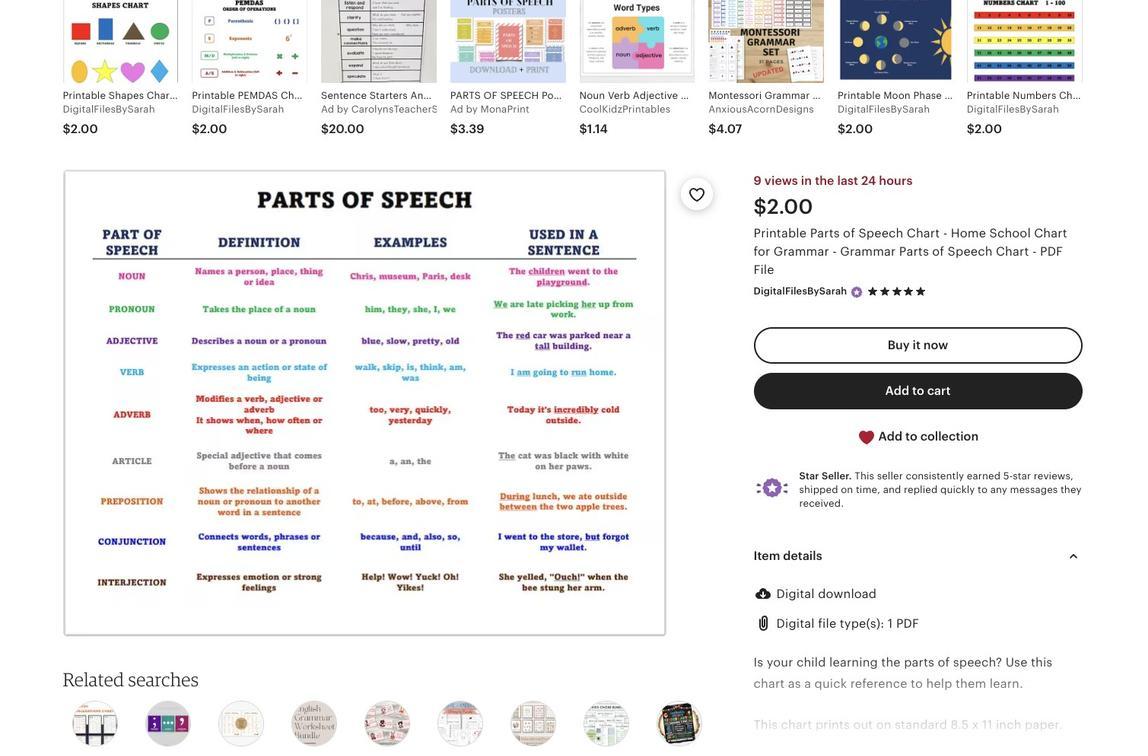 Task type: vqa. For each thing, say whether or not it's contained in the screenshot.
as at the bottom right of the page
yes



Task type: locate. For each thing, give the bounding box(es) containing it.
0 vertical spatial on
[[841, 484, 854, 495]]

add for add to collection
[[879, 429, 903, 444]]

2 2.00 from the left
[[200, 121, 227, 136]]

$ for printable shapes chart - home school chart for teaching shapes - pdf file image
[[63, 121, 71, 136]]

1 vertical spatial of
[[933, 245, 945, 259]]

related searches
[[63, 668, 199, 691]]

a d by carolynsteachershop $ 20.00
[[321, 104, 457, 136]]

1 vertical spatial this
[[754, 718, 778, 732]]

1 horizontal spatial a
[[450, 104, 457, 115]]

montessori grammar set updated - parts of speech - montessori cards and symbols image
[[709, 0, 824, 83]]

6 $ from the left
[[709, 121, 717, 136]]

digitalfilesbysarah down the file in the right of the page
[[754, 286, 848, 297]]

to
[[913, 384, 925, 398], [906, 429, 918, 444], [978, 484, 988, 495], [911, 677, 923, 691]]

on right out
[[877, 718, 892, 732]]

0 vertical spatial this
[[855, 470, 875, 482]]

2 grammar from the left
[[841, 245, 896, 259]]

is your child learning the parts of speech?  use this chart as a quick reference to help them learn.
[[754, 656, 1053, 691]]

digital for digital download
[[777, 587, 815, 601]]

$
[[63, 121, 71, 136], [192, 121, 200, 136], [321, 121, 329, 136], [450, 121, 458, 136], [580, 121, 588, 136], [709, 121, 717, 136], [838, 121, 846, 136], [967, 121, 975, 136]]

0 vertical spatial digital
[[777, 587, 815, 601]]

printable moon phase chart - home school chart for the moon phases - pdf file - instant download image
[[838, 0, 954, 83]]

reviews,
[[1034, 470, 1074, 482]]

digital left file on the right bottom
[[777, 617, 815, 631]]

related searches region
[[45, 668, 731, 751]]

digital download
[[777, 587, 877, 601]]

printable pemdas chart - home school chart for order of operations - pdf file - instant download image
[[192, 0, 308, 83]]

speech down 24
[[859, 226, 904, 241]]

9 left pcs,
[[580, 90, 586, 101]]

1 horizontal spatial by
[[466, 104, 478, 115]]

seller.
[[822, 470, 852, 482]]

add inside add to collection button
[[879, 429, 903, 444]]

this up the time,
[[855, 470, 875, 482]]

download
[[819, 587, 877, 601]]

1 vertical spatial on
[[877, 718, 892, 732]]

this
[[855, 470, 875, 482], [754, 718, 778, 732]]

it
[[913, 338, 921, 352]]

1 horizontal spatial 9
[[754, 174, 762, 188]]

digitalfilesbysarah down printable pemdas chart - home school chart for order of operations - pdf file - instant download image
[[192, 104, 284, 115]]

1 vertical spatial the
[[882, 656, 901, 670]]

1 horizontal spatial pdf
[[1041, 245, 1064, 259]]

1 vertical spatial 9
[[754, 174, 762, 188]]

1 2.00 from the left
[[71, 121, 98, 136]]

item
[[754, 549, 781, 563]]

2 vertical spatial of
[[938, 656, 950, 670]]

posters
[[542, 90, 577, 101]]

digital
[[777, 587, 815, 601], [777, 617, 815, 631]]

star_seller image
[[851, 285, 864, 299]]

0 horizontal spatial 9
[[580, 90, 586, 101]]

0 horizontal spatial grammar
[[774, 245, 830, 259]]

d down parts
[[457, 104, 464, 115]]

digitalfilesbysarah down printable moon phase chart - home school chart for the moon phases - pdf file - instant download 'image'
[[838, 104, 930, 115]]

7 $ from the left
[[838, 121, 846, 136]]

details
[[784, 549, 823, 563]]

this down is
[[754, 718, 778, 732]]

by
[[337, 104, 349, 115], [466, 104, 478, 115]]

9 inside '9 views in the last 24 hours $2.00'
[[754, 174, 762, 188]]

parts down '9 views in the last 24 hours $2.00'
[[810, 226, 840, 241]]

1 d from the left
[[328, 104, 334, 115]]

speech?
[[954, 656, 1003, 670]]

11
[[983, 718, 993, 732]]

$ inside "anxiousacorndesigns $ 4.07"
[[709, 121, 717, 136]]

a4
[[633, 90, 646, 101]]

parts
[[810, 226, 840, 241], [900, 245, 929, 259]]

5 $ from the left
[[580, 121, 588, 136]]

to left 'collection'
[[906, 429, 918, 444]]

chart down is
[[754, 677, 785, 691]]

grammar
[[774, 245, 830, 259], [841, 245, 896, 259]]

digitalfilesbysarah
[[63, 104, 155, 115], [192, 104, 284, 115], [838, 104, 930, 115], [967, 104, 1060, 115], [754, 286, 848, 297]]

d
[[328, 104, 334, 115], [457, 104, 464, 115]]

by down parts
[[466, 104, 478, 115]]

add up seller
[[879, 429, 903, 444]]

chart
[[754, 677, 785, 691], [782, 718, 813, 732]]

printable
[[754, 226, 807, 241]]

8 $ from the left
[[967, 121, 975, 136]]

1 digitalfilesbysarah $ 2.00 from the left
[[63, 104, 155, 136]]

file
[[819, 617, 837, 631]]

speech
[[859, 226, 904, 241], [948, 245, 993, 259]]

the up reference
[[882, 656, 901, 670]]

digitalfilesbysarah $ 2.00 for printable shapes chart - home school chart for teaching shapes - pdf file image
[[63, 104, 155, 136]]

0 horizontal spatial pdf
[[897, 617, 920, 631]]

add
[[886, 384, 910, 398], [879, 429, 903, 444]]

4 $ from the left
[[450, 121, 458, 136]]

as
[[789, 677, 801, 691]]

1 horizontal spatial speech
[[948, 245, 993, 259]]

parts of speech posters 9 pcs, size a4 image
[[450, 0, 566, 83]]

0 horizontal spatial this
[[754, 718, 778, 732]]

to down earned
[[978, 484, 988, 495]]

1
[[888, 617, 893, 631]]

cart
[[928, 384, 951, 398]]

d inside a d by carolynsteachershop $ 20.00
[[328, 104, 334, 115]]

0 horizontal spatial d
[[328, 104, 334, 115]]

$ for printable moon phase chart - home school chart for the moon phases - pdf file - instant download 'image'
[[838, 121, 846, 136]]

-
[[944, 226, 948, 241], [833, 245, 837, 259], [1033, 245, 1037, 259]]

0 horizontal spatial a
[[321, 104, 328, 115]]

chart inside is your child learning the parts of speech?  use this chart as a quick reference to help them learn.
[[754, 677, 785, 691]]

a inside is your child learning the parts of speech?  use this chart as a quick reference to help them learn.
[[805, 677, 812, 691]]

received.
[[800, 498, 844, 509]]

1 horizontal spatial the
[[882, 656, 901, 670]]

0 vertical spatial chart
[[754, 677, 785, 691]]

2 digital from the top
[[777, 617, 815, 631]]

add to cart
[[886, 384, 951, 398]]

1 vertical spatial parts
[[900, 245, 929, 259]]

0 vertical spatial the
[[815, 174, 835, 188]]

digitalfilesbysarah down printable shapes chart - home school chart for teaching shapes - pdf file image
[[63, 104, 155, 115]]

by up 20.00
[[337, 104, 349, 115]]

for
[[754, 245, 771, 259]]

1 vertical spatial pdf
[[897, 617, 920, 631]]

file
[[754, 263, 775, 277]]

by inside a d by carolynsteachershop $ 20.00
[[337, 104, 349, 115]]

digital down details
[[777, 587, 815, 601]]

noun verb adjective adverb chart | parts of speech word types | english grammar and writing | kindergarten preschool image
[[580, 0, 695, 83]]

chart left 'home' in the right top of the page
[[907, 226, 940, 241]]

any
[[991, 484, 1008, 495]]

a
[[321, 104, 328, 115], [450, 104, 457, 115], [805, 677, 812, 691]]

add to cart button
[[754, 373, 1083, 409]]

1 horizontal spatial d
[[457, 104, 464, 115]]

0 horizontal spatial on
[[841, 484, 854, 495]]

to down parts
[[911, 677, 923, 691]]

$ inside "coolkidzprintables $ 1.14"
[[580, 121, 588, 136]]

is
[[754, 656, 764, 670]]

1 vertical spatial add
[[879, 429, 903, 444]]

this inside this seller consistently earned 5-star reviews, shipped on time, and replied quickly to any messages they received.
[[855, 470, 875, 482]]

2.00 for printable numbers chart 1 to 100 - home school chart for numbers- numbers 1 - 100 - pdf file image
[[975, 121, 1003, 136]]

parts down hours
[[900, 245, 929, 259]]

1 digital from the top
[[777, 587, 815, 601]]

1 horizontal spatial grammar
[[841, 245, 896, 259]]

0 vertical spatial pdf
[[1041, 245, 1064, 259]]

d inside parts of speech posters 9 pcs, size a4 a d by monaprint $ 3.39
[[457, 104, 464, 115]]

4 2.00 from the left
[[975, 121, 1003, 136]]

on down seller.
[[841, 484, 854, 495]]

2 horizontal spatial a
[[805, 677, 812, 691]]

0 horizontal spatial parts
[[810, 226, 840, 241]]

1 horizontal spatial on
[[877, 718, 892, 732]]

add for add to cart
[[886, 384, 910, 398]]

4 digitalfilesbysarah $ 2.00 from the left
[[967, 104, 1060, 136]]

printable shapes chart - home school chart for teaching shapes - pdf file image
[[63, 0, 178, 83]]

1 by from the left
[[337, 104, 349, 115]]

learning
[[830, 656, 879, 670]]

20.00
[[329, 121, 365, 136]]

chart
[[907, 226, 940, 241], [1035, 226, 1068, 241], [997, 245, 1030, 259]]

3 2.00 from the left
[[846, 121, 873, 136]]

1 horizontal spatial -
[[944, 226, 948, 241]]

1 horizontal spatial this
[[855, 470, 875, 482]]

home
[[951, 226, 987, 241]]

school
[[990, 226, 1031, 241]]

monaprint
[[481, 104, 530, 115]]

digitalfilesbysarah $ 2.00 for printable moon phase chart - home school chart for the moon phases - pdf file - instant download 'image'
[[838, 104, 930, 136]]

0 horizontal spatial by
[[337, 104, 349, 115]]

2.00
[[71, 121, 98, 136], [200, 121, 227, 136], [846, 121, 873, 136], [975, 121, 1003, 136]]

they
[[1061, 484, 1082, 495]]

3 digitalfilesbysarah $ 2.00 from the left
[[838, 104, 930, 136]]

the inside '9 views in the last 24 hours $2.00'
[[815, 174, 835, 188]]

speech
[[500, 90, 539, 101]]

0 horizontal spatial the
[[815, 174, 835, 188]]

$ inside a d by carolynsteachershop $ 20.00
[[321, 121, 329, 136]]

2 d from the left
[[457, 104, 464, 115]]

9
[[580, 90, 586, 101], [754, 174, 762, 188]]

digital for digital file type(s): 1 pdf
[[777, 617, 815, 631]]

pdf inside printable parts of speech chart - home school chart for grammar - grammar parts of speech chart - pdf file
[[1041, 245, 1064, 259]]

2 by from the left
[[466, 104, 478, 115]]

consistently
[[906, 470, 965, 482]]

the inside is your child learning the parts of speech?  use this chart as a quick reference to help them learn.
[[882, 656, 901, 670]]

this
[[1032, 656, 1053, 670]]

grammar down printable
[[774, 245, 830, 259]]

2 digitalfilesbysarah $ 2.00 from the left
[[192, 104, 284, 136]]

to inside is your child learning the parts of speech?  use this chart as a quick reference to help them learn.
[[911, 677, 923, 691]]

add to collection
[[876, 429, 979, 444]]

speech down 'home' in the right top of the page
[[948, 245, 993, 259]]

2 $ from the left
[[192, 121, 200, 136]]

chart right school
[[1035, 226, 1068, 241]]

8.5
[[951, 718, 969, 732]]

1 $ from the left
[[63, 121, 71, 136]]

1 grammar from the left
[[774, 245, 830, 259]]

0 vertical spatial 9
[[580, 90, 586, 101]]

the right in
[[815, 174, 835, 188]]

d up 20.00
[[328, 104, 334, 115]]

use
[[1006, 656, 1028, 670]]

digitalfilesbysarah down printable numbers chart 1 to 100 - home school chart for numbers- numbers 1 - 100 - pdf file image
[[967, 104, 1060, 115]]

of
[[844, 226, 856, 241], [933, 245, 945, 259], [938, 656, 950, 670]]

3 $ from the left
[[321, 121, 329, 136]]

digitalfilesbysarah $ 2.00
[[63, 104, 155, 136], [192, 104, 284, 136], [838, 104, 930, 136], [967, 104, 1060, 136]]

add inside add to cart button
[[886, 384, 910, 398]]

0 vertical spatial speech
[[859, 226, 904, 241]]

child
[[797, 656, 826, 670]]

1 horizontal spatial chart
[[997, 245, 1030, 259]]

0 vertical spatial add
[[886, 384, 910, 398]]

grammar up star_seller icon
[[841, 245, 896, 259]]

on
[[841, 484, 854, 495], [877, 718, 892, 732]]

0 horizontal spatial speech
[[859, 226, 904, 241]]

chart left prints
[[782, 718, 813, 732]]

9 left 'views'
[[754, 174, 762, 188]]

earned
[[967, 470, 1001, 482]]

1 vertical spatial digital
[[777, 617, 815, 631]]

chart down school
[[997, 245, 1030, 259]]

add left cart
[[886, 384, 910, 398]]

printable parts of speech chart home school chart for grammar grammar parts of speech chart pdf file image 1 image
[[63, 169, 667, 637]]



Task type: describe. For each thing, give the bounding box(es) containing it.
digitalfilesbysarah for printable pemdas chart - home school chart for order of operations - pdf file - instant download image
[[192, 104, 284, 115]]

paper.
[[1025, 718, 1063, 732]]

2.00 for printable shapes chart - home school chart for teaching shapes - pdf file image
[[71, 121, 98, 136]]

now
[[924, 338, 949, 352]]

digital file type(s): 1 pdf
[[777, 617, 920, 631]]

star
[[800, 470, 820, 482]]

item details
[[754, 549, 823, 563]]

printable parts of speech chart - home school chart for grammar - grammar parts of speech chart - pdf file
[[754, 226, 1068, 277]]

$ inside parts of speech posters 9 pcs, size a4 a d by monaprint $ 3.39
[[450, 121, 458, 136]]

item details button
[[740, 538, 1097, 575]]

collection
[[921, 429, 979, 444]]

2 horizontal spatial chart
[[1035, 226, 1068, 241]]

9 inside parts of speech posters 9 pcs, size a4 a d by monaprint $ 3.39
[[580, 90, 586, 101]]

1 vertical spatial chart
[[782, 718, 813, 732]]

$ for printable pemdas chart - home school chart for order of operations - pdf file - instant download image
[[192, 121, 200, 136]]

star
[[1013, 470, 1032, 482]]

this seller consistently earned 5-star reviews, shipped on time, and replied quickly to any messages they received.
[[800, 470, 1082, 509]]

by inside parts of speech posters 9 pcs, size a4 a d by monaprint $ 3.39
[[466, 104, 478, 115]]

5-
[[1004, 470, 1013, 482]]

in
[[802, 174, 812, 188]]

to inside this seller consistently earned 5-star reviews, shipped on time, and replied quickly to any messages they received.
[[978, 484, 988, 495]]

$2.00
[[754, 195, 814, 219]]

parts
[[905, 656, 935, 670]]

of
[[484, 90, 498, 101]]

carolynsteachershop
[[352, 104, 457, 115]]

a inside parts of speech posters 9 pcs, size a4 a d by monaprint $ 3.39
[[450, 104, 457, 115]]

parts of speech posters 9 pcs, size a4 a d by monaprint $ 3.39
[[450, 90, 646, 136]]

searches
[[128, 668, 199, 691]]

digitalfilesbysarah for printable moon phase chart - home school chart for the moon phases - pdf file - instant download 'image'
[[838, 104, 930, 115]]

1.14
[[588, 121, 608, 136]]

4.07
[[717, 121, 743, 136]]

to left cart
[[913, 384, 925, 398]]

add to collection button
[[754, 419, 1083, 456]]

printable numbers chart 1 to 100 - home school chart for numbers- numbers 1 - 100 - pdf file image
[[967, 0, 1083, 83]]

a inside a d by carolynsteachershop $ 20.00
[[321, 104, 328, 115]]

anxiousacorndesigns $ 4.07
[[709, 104, 814, 136]]

your
[[767, 656, 794, 670]]

digitalfilesbysarah for printable numbers chart 1 to 100 - home school chart for numbers- numbers 1 - 100 - pdf file image
[[967, 104, 1060, 115]]

0 vertical spatial parts
[[810, 226, 840, 241]]

2.00 for printable pemdas chart - home school chart for order of operations - pdf file - instant download image
[[200, 121, 227, 136]]

digitalfilesbysarah for printable shapes chart - home school chart for teaching shapes - pdf file image
[[63, 104, 155, 115]]

them
[[956, 677, 987, 691]]

shipped
[[800, 484, 839, 495]]

this for chart
[[754, 718, 778, 732]]

related
[[63, 668, 124, 691]]

9 views in the last 24 hours $2.00
[[754, 174, 913, 219]]

digitalfilesbysarah $ 2.00 for printable numbers chart 1 to 100 - home school chart for numbers- numbers 1 - 100 - pdf file image
[[967, 104, 1060, 136]]

seller
[[877, 470, 904, 482]]

coolkidzprintables
[[580, 104, 671, 115]]

$ for noun verb adjective adverb chart | parts of speech word types | english grammar and writing | kindergarten preschool image
[[580, 121, 588, 136]]

out
[[854, 718, 873, 732]]

and
[[884, 484, 902, 495]]

of inside is your child learning the parts of speech?  use this chart as a quick reference to help them learn.
[[938, 656, 950, 670]]

learn.
[[990, 677, 1024, 691]]

x
[[973, 718, 980, 732]]

digitalfilesbysarah link
[[754, 286, 848, 297]]

messages
[[1011, 484, 1058, 495]]

type(s):
[[840, 617, 885, 631]]

sentence starters anchor chart [hard good] - option #2 image
[[321, 0, 437, 83]]

quickly
[[941, 484, 976, 495]]

2 horizontal spatial -
[[1033, 245, 1037, 259]]

$ for printable numbers chart 1 to 100 - home school chart for numbers- numbers 1 - 100 - pdf file image
[[967, 121, 975, 136]]

star seller.
[[800, 470, 852, 482]]

this chart prints out on standard 8.5 x 11 inch paper.
[[754, 718, 1063, 732]]

on inside this seller consistently earned 5-star reviews, shipped on time, and replied quickly to any messages they received.
[[841, 484, 854, 495]]

24
[[862, 174, 877, 188]]

2.00 for printable moon phase chart - home school chart for the moon phases - pdf file - instant download 'image'
[[846, 121, 873, 136]]

0 horizontal spatial chart
[[907, 226, 940, 241]]

$ for montessori grammar set updated - parts of speech - montessori cards and symbols image
[[709, 121, 717, 136]]

digitalfilesbysarah $ 2.00 for printable pemdas chart - home school chart for order of operations - pdf file - instant download image
[[192, 104, 284, 136]]

standard
[[895, 718, 948, 732]]

this for seller
[[855, 470, 875, 482]]

parts
[[450, 90, 481, 101]]

prints
[[816, 718, 850, 732]]

views
[[765, 174, 799, 188]]

0 vertical spatial of
[[844, 226, 856, 241]]

3.39
[[458, 121, 485, 136]]

inch
[[996, 718, 1022, 732]]

help
[[927, 677, 953, 691]]

buy
[[888, 338, 910, 352]]

quick
[[815, 677, 848, 691]]

hours
[[880, 174, 913, 188]]

0 horizontal spatial -
[[833, 245, 837, 259]]

replied
[[904, 484, 938, 495]]

buy it now
[[888, 338, 949, 352]]

size
[[612, 90, 631, 101]]

anxiousacorndesigns
[[709, 104, 814, 115]]

1 vertical spatial speech
[[948, 245, 993, 259]]

coolkidzprintables $ 1.14
[[580, 104, 671, 136]]

last
[[838, 174, 859, 188]]

reference
[[851, 677, 908, 691]]

buy it now button
[[754, 327, 1083, 364]]

1 horizontal spatial parts
[[900, 245, 929, 259]]

pcs,
[[589, 90, 609, 101]]

time,
[[856, 484, 881, 495]]



